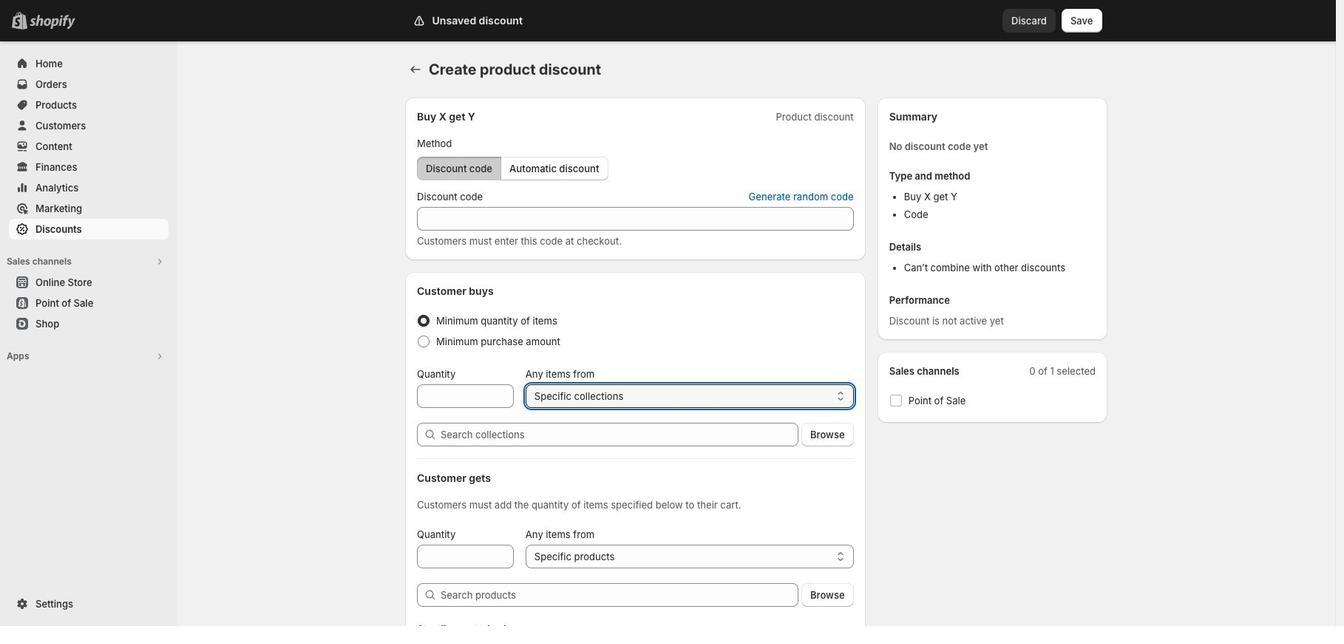 Task type: locate. For each thing, give the bounding box(es) containing it.
shopify image
[[30, 15, 75, 30]]

Search products text field
[[441, 583, 799, 607]]

None text field
[[417, 207, 854, 231], [417, 385, 514, 408], [417, 207, 854, 231], [417, 385, 514, 408]]

None text field
[[417, 545, 514, 569]]



Task type: vqa. For each thing, say whether or not it's contained in the screenshot.
Search products Text Box
yes



Task type: describe. For each thing, give the bounding box(es) containing it.
Search collections text field
[[441, 423, 799, 447]]



